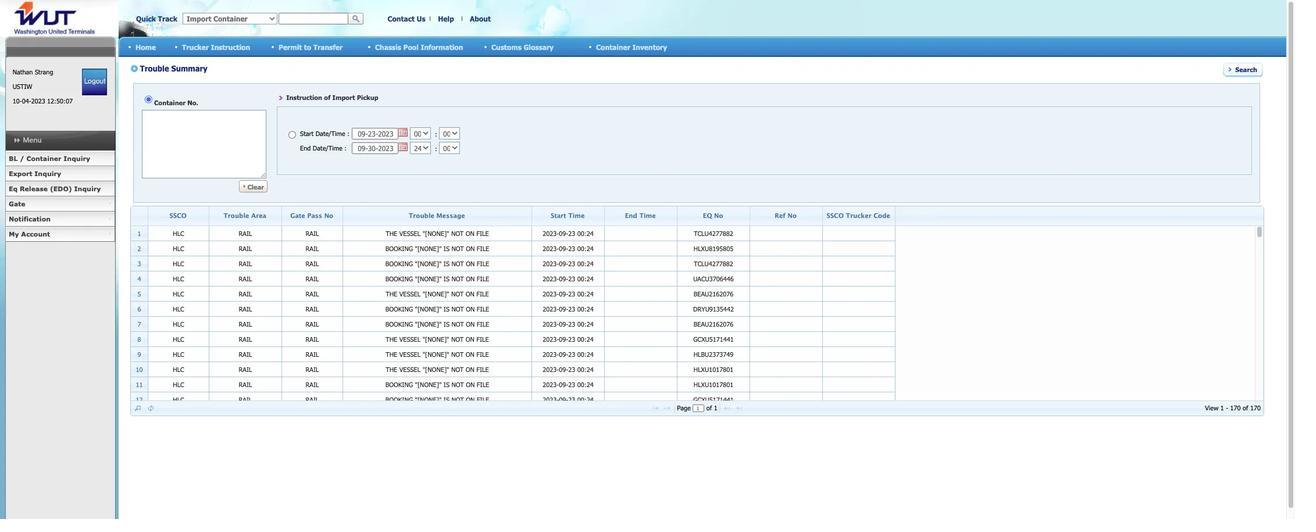 Task type: vqa. For each thing, say whether or not it's contained in the screenshot.
top the chassis pool information
no



Task type: locate. For each thing, give the bounding box(es) containing it.
login image
[[82, 69, 107, 95]]

contact
[[388, 15, 415, 23]]

glossary
[[524, 43, 554, 51]]

to
[[304, 43, 311, 51]]

bl
[[9, 155, 18, 162]]

inventory
[[632, 43, 667, 51]]

0 vertical spatial container
[[596, 43, 630, 51]]

/
[[20, 155, 24, 162]]

information
[[421, 43, 463, 51]]

12:50:07
[[47, 97, 73, 105]]

10-04-2023 12:50:07
[[13, 97, 73, 105]]

quick track
[[136, 15, 177, 23]]

nathan strang
[[13, 68, 53, 76]]

inquiry
[[64, 155, 90, 162], [35, 170, 61, 177], [74, 185, 101, 193]]

bl / container inquiry
[[9, 155, 90, 162]]

transfer
[[313, 43, 343, 51]]

bl / container inquiry link
[[5, 151, 115, 166]]

inquiry down bl / container inquiry
[[35, 170, 61, 177]]

ustiw
[[13, 83, 32, 90]]

export
[[9, 170, 32, 177]]

04-
[[22, 97, 31, 105]]

inquiry up export inquiry link
[[64, 155, 90, 162]]

None text field
[[279, 13, 348, 24]]

track
[[158, 15, 177, 23]]

permit
[[279, 43, 302, 51]]

0 vertical spatial inquiry
[[64, 155, 90, 162]]

us
[[417, 15, 425, 23]]

my account link
[[5, 227, 115, 242]]

container inventory
[[596, 43, 667, 51]]

eq release (edo) inquiry link
[[5, 181, 115, 197]]

container
[[596, 43, 630, 51], [26, 155, 61, 162]]

quick
[[136, 15, 156, 23]]

container up export inquiry
[[26, 155, 61, 162]]

eq
[[9, 185, 18, 193]]

eq release (edo) inquiry
[[9, 185, 101, 193]]

container left the inventory
[[596, 43, 630, 51]]

2 vertical spatial inquiry
[[74, 185, 101, 193]]

inquiry right (edo)
[[74, 185, 101, 193]]

release
[[20, 185, 48, 193]]

permit to transfer
[[279, 43, 343, 51]]

2023
[[31, 97, 45, 105]]

pool
[[403, 43, 419, 51]]

account
[[21, 230, 50, 238]]

1 vertical spatial container
[[26, 155, 61, 162]]



Task type: describe. For each thing, give the bounding box(es) containing it.
about link
[[470, 15, 491, 23]]

customs glossary
[[491, 43, 554, 51]]

customs
[[491, 43, 522, 51]]

home
[[136, 43, 156, 51]]

1 horizontal spatial container
[[596, 43, 630, 51]]

1 vertical spatial inquiry
[[35, 170, 61, 177]]

my account
[[9, 230, 50, 238]]

export inquiry
[[9, 170, 61, 177]]

10-
[[13, 97, 22, 105]]

0 horizontal spatial container
[[26, 155, 61, 162]]

notification link
[[5, 212, 115, 227]]

contact us link
[[388, 15, 425, 23]]

gate link
[[5, 197, 115, 212]]

gate
[[9, 200, 25, 208]]

instruction
[[211, 43, 250, 51]]

strang
[[35, 68, 53, 76]]

about
[[470, 15, 491, 23]]

(edo)
[[50, 185, 72, 193]]

trucker
[[182, 43, 209, 51]]

inquiry for container
[[64, 155, 90, 162]]

nathan
[[13, 68, 33, 76]]

contact us
[[388, 15, 425, 23]]

notification
[[9, 215, 51, 223]]

inquiry for (edo)
[[74, 185, 101, 193]]

chassis pool information
[[375, 43, 463, 51]]

help
[[438, 15, 454, 23]]

my
[[9, 230, 19, 238]]

export inquiry link
[[5, 166, 115, 181]]

trucker instruction
[[182, 43, 250, 51]]

chassis
[[375, 43, 401, 51]]

help link
[[438, 15, 454, 23]]



